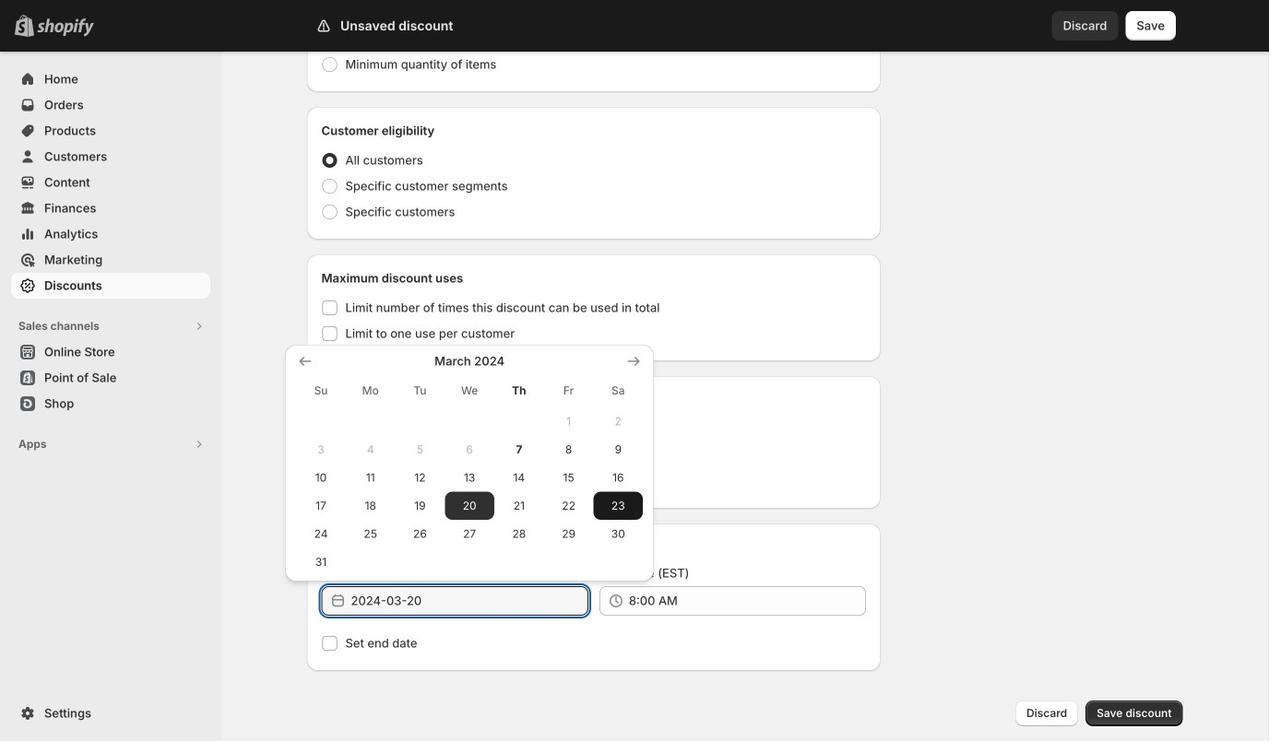 Task type: describe. For each thing, give the bounding box(es) containing it.
shopify image
[[37, 18, 94, 37]]

sunday element
[[296, 375, 346, 408]]

friday element
[[544, 375, 594, 408]]



Task type: locate. For each thing, give the bounding box(es) containing it.
monday element
[[346, 375, 395, 408]]

tuesday element
[[395, 375, 445, 408]]

saturday element
[[594, 375, 643, 408]]

thursday element
[[495, 375, 544, 408]]

Enter time text field
[[629, 587, 867, 616]]

wednesday element
[[445, 375, 495, 408]]

YYYY-MM-DD text field
[[351, 587, 589, 616]]

grid
[[296, 352, 643, 577]]



Task type: vqa. For each thing, say whether or not it's contained in the screenshot.
Sunday element
yes



